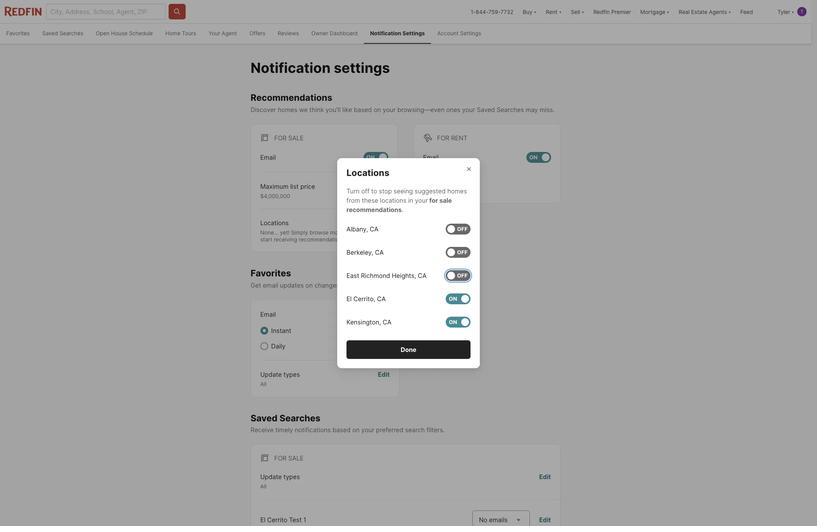 Task type: describe. For each thing, give the bounding box(es) containing it.
test
[[289, 516, 302, 524]]

saved searches receive timely notifications based on your preferred search filters.
[[251, 413, 445, 434]]

account settings
[[438, 30, 482, 36]]

your inside saved searches receive timely notifications based on your preferred search filters.
[[362, 426, 375, 434]]

locations none... yet! simply browse more homes to start receiving recommendations.
[[260, 219, 369, 243]]

timely
[[276, 426, 293, 434]]

based inside recommendations discover homes we think you'll like based on your browsing—even ones your saved searches may miss.
[[354, 106, 372, 114]]

1-844-759-7732 link
[[471, 8, 514, 15]]

your inside 'turn off to stop seeing suggested homes from these locations in your'
[[415, 196, 428, 204]]

on for rent
[[530, 154, 538, 161]]

Instant radio
[[260, 327, 268, 335]]

open house schedule link
[[90, 24, 159, 44]]

email up instant option
[[260, 311, 276, 318]]

on inside recommendations discover homes we think you'll like based on your browsing—even ones your saved searches may miss.
[[374, 106, 381, 114]]

tours
[[182, 30, 196, 36]]

home
[[165, 30, 181, 36]]

updates
[[280, 282, 304, 289]]

for rent
[[437, 134, 468, 142]]

stop
[[379, 187, 392, 195]]

homes inside recommendations discover homes we think you'll like based on your browsing—even ones your saved searches may miss.
[[278, 106, 298, 114]]

redfin premier button
[[589, 0, 636, 23]]

1-844-759-7732
[[471, 8, 514, 15]]

saved searches link
[[36, 24, 90, 44]]

notification for notification settings
[[251, 59, 331, 76]]

start
[[260, 236, 273, 243]]

seeing
[[394, 187, 413, 195]]

notifications
[[295, 426, 331, 434]]

owner dashboard link
[[305, 24, 364, 44]]

your right the ones
[[463, 106, 475, 114]]

premier
[[612, 8, 632, 15]]

searches inside recommendations discover homes we think you'll like based on your browsing—even ones your saved searches may miss.
[[497, 106, 524, 114]]

settings
[[334, 59, 390, 76]]

offers
[[250, 30, 266, 36]]

el
[[260, 516, 266, 524]]

for sale for email
[[274, 134, 304, 142]]

open
[[96, 30, 110, 36]]

email
[[263, 282, 278, 289]]

home tours
[[165, 30, 196, 36]]

recommendations
[[251, 92, 333, 103]]

price
[[301, 183, 315, 190]]

user photo image
[[798, 7, 807, 16]]

instant
[[271, 327, 292, 335]]

homes inside locations none... yet! simply browse more homes to start receiving recommendations.
[[345, 229, 362, 236]]

7732
[[501, 8, 514, 15]]

1-
[[471, 8, 476, 15]]

notification settings
[[251, 59, 390, 76]]

more
[[330, 229, 343, 236]]

no emails
[[479, 516, 508, 524]]

homes right the
[[361, 282, 380, 289]]

maximum
[[260, 183, 289, 190]]

saved searches
[[42, 30, 83, 36]]

redfin premier
[[594, 8, 632, 15]]

1 vertical spatial in
[[382, 282, 387, 289]]

recommendations.
[[299, 236, 347, 243]]

notification settings link
[[364, 24, 431, 44]]

daily for daily radio
[[434, 185, 449, 193]]

account settings link
[[431, 24, 488, 44]]

the
[[349, 282, 359, 289]]

your agent
[[209, 30, 237, 36]]

your agent link
[[203, 24, 243, 44]]

list
[[290, 183, 299, 190]]

browsing—even
[[398, 106, 445, 114]]

maximum list price $4,000,000
[[260, 183, 315, 199]]

open house schedule
[[96, 30, 153, 36]]

browse
[[310, 229, 329, 236]]

searches for saved searches receive timely notifications based on your preferred search filters.
[[280, 413, 321, 424]]

preferred
[[376, 426, 404, 434]]

no
[[479, 516, 488, 524]]

to inside 'turn off to stop seeing suggested homes from these locations in your'
[[372, 187, 377, 195]]

like
[[343, 106, 352, 114]]

think
[[310, 106, 324, 114]]

1 types from the top
[[284, 371, 300, 379]]

submit search image
[[173, 8, 181, 16]]

Daily radio
[[423, 185, 431, 193]]

search
[[405, 426, 425, 434]]

get
[[251, 282, 261, 289]]

Instant radio
[[423, 170, 431, 178]]

2 update types all from the top
[[260, 473, 300, 490]]

.
[[402, 206, 404, 214]]

miss.
[[540, 106, 555, 114]]

locations dialog
[[337, 158, 480, 368]]

1 update from the top
[[260, 371, 282, 379]]

suggested
[[415, 187, 446, 195]]

locations for locations none... yet! simply browse more homes to start receiving recommendations.
[[260, 219, 289, 227]]

offers link
[[243, 24, 272, 44]]



Task type: vqa. For each thing, say whether or not it's contained in the screenshot.
second ON
yes



Task type: locate. For each thing, give the bounding box(es) containing it.
None checkbox
[[527, 152, 551, 163], [446, 247, 471, 258], [365, 309, 390, 320], [527, 152, 551, 163], [446, 247, 471, 258], [365, 309, 390, 320]]

for sale down the timely
[[274, 455, 304, 463]]

0 vertical spatial saved
[[42, 30, 58, 36]]

daily up sale
[[434, 185, 449, 193]]

0 vertical spatial searches
[[60, 30, 83, 36]]

email for for rent
[[423, 154, 439, 161]]

on inside saved searches receive timely notifications based on your preferred search filters.
[[353, 426, 360, 434]]

email for for sale
[[260, 154, 276, 161]]

favorites.
[[402, 282, 432, 289]]

these
[[362, 196, 379, 204]]

settings
[[403, 30, 425, 36], [460, 30, 482, 36]]

recommendations
[[347, 206, 402, 214]]

sale down the timely
[[289, 455, 304, 463]]

1 horizontal spatial settings
[[460, 30, 482, 36]]

sale
[[440, 196, 452, 204]]

update types all
[[260, 371, 300, 388], [260, 473, 300, 490]]

1 horizontal spatial on
[[353, 426, 360, 434]]

settings for account settings
[[460, 30, 482, 36]]

to left the
[[342, 282, 347, 289]]

based inside saved searches receive timely notifications based on your preferred search filters.
[[333, 426, 351, 434]]

searches left open at the left top of page
[[60, 30, 83, 36]]

done
[[401, 346, 417, 354]]

Daily radio
[[260, 343, 268, 350]]

notification for notification settings
[[370, 30, 402, 36]]

2 all from the top
[[260, 483, 267, 490]]

0 horizontal spatial saved
[[42, 30, 58, 36]]

homes up sale
[[448, 187, 467, 195]]

searches left may
[[497, 106, 524, 114]]

None checkbox
[[364, 152, 389, 163], [446, 224, 471, 235], [446, 270, 471, 281], [446, 293, 471, 304], [446, 317, 471, 328], [364, 152, 389, 163], [446, 224, 471, 235], [446, 270, 471, 281], [446, 293, 471, 304], [446, 317, 471, 328]]

email
[[260, 154, 276, 161], [423, 154, 439, 161], [260, 311, 276, 318]]

1 horizontal spatial notification
[[370, 30, 402, 36]]

0 horizontal spatial on
[[367, 154, 375, 161]]

your left preferred
[[362, 426, 375, 434]]

1 vertical spatial notification
[[251, 59, 331, 76]]

0 horizontal spatial locations
[[260, 219, 289, 227]]

agent
[[222, 30, 237, 36]]

owner dashboard
[[312, 30, 358, 36]]

settings inside account settings link
[[460, 30, 482, 36]]

1 vertical spatial searches
[[497, 106, 524, 114]]

ones
[[447, 106, 461, 114]]

daily right daily option
[[271, 343, 286, 350]]

1 horizontal spatial daily
[[434, 185, 449, 193]]

locations up off
[[347, 167, 390, 178]]

saved inside recommendations discover homes we think you'll like based on your browsing—even ones your saved searches may miss.
[[477, 106, 495, 114]]

for for el cerrito test 1
[[274, 455, 287, 463]]

settings inside notification settings link
[[403, 30, 425, 36]]

sale
[[289, 134, 304, 142], [289, 455, 304, 463]]

cerrito
[[267, 516, 288, 524]]

0 horizontal spatial searches
[[60, 30, 83, 36]]

settings left account
[[403, 30, 425, 36]]

locations element
[[347, 158, 399, 179]]

0 horizontal spatial to
[[342, 282, 347, 289]]

on right like at the left
[[374, 106, 381, 114]]

to down recommendations
[[364, 229, 369, 236]]

yet!
[[280, 229, 290, 236]]

$4,000,000
[[260, 193, 290, 199]]

1 horizontal spatial in
[[409, 196, 414, 204]]

1 sale from the top
[[289, 134, 304, 142]]

1 horizontal spatial to
[[364, 229, 369, 236]]

0 horizontal spatial based
[[333, 426, 351, 434]]

1 vertical spatial saved
[[477, 106, 495, 114]]

1 horizontal spatial on
[[530, 154, 538, 161]]

0 vertical spatial in
[[409, 196, 414, 204]]

saved up "receive"
[[251, 413, 278, 424]]

0 vertical spatial to
[[372, 187, 377, 195]]

saved right the ones
[[477, 106, 495, 114]]

1 vertical spatial on
[[306, 282, 313, 289]]

1 horizontal spatial favorites
[[251, 268, 291, 279]]

feed
[[741, 8, 754, 15]]

2 horizontal spatial on
[[374, 106, 381, 114]]

1 settings from the left
[[403, 30, 425, 36]]

for down discover in the left of the page
[[274, 134, 287, 142]]

saved for saved searches receive timely notifications based on your preferred search filters.
[[251, 413, 278, 424]]

types
[[284, 371, 300, 379], [284, 473, 300, 481]]

for down the timely
[[274, 455, 287, 463]]

off
[[362, 187, 370, 195]]

update types all down daily option
[[260, 371, 300, 388]]

2 horizontal spatial saved
[[477, 106, 495, 114]]

0 horizontal spatial daily
[[271, 343, 286, 350]]

2 for sale from the top
[[274, 455, 304, 463]]

1 vertical spatial sale
[[289, 455, 304, 463]]

receiving
[[274, 236, 297, 243]]

for sale for update types
[[274, 455, 304, 463]]

0 horizontal spatial in
[[382, 282, 387, 289]]

homes down recommendations
[[278, 106, 298, 114]]

in
[[409, 196, 414, 204], [382, 282, 387, 289]]

searches for saved searches
[[60, 30, 83, 36]]

emails
[[489, 516, 508, 524]]

0 vertical spatial on
[[374, 106, 381, 114]]

saved for saved searches
[[42, 30, 58, 36]]

2 types from the top
[[284, 473, 300, 481]]

notification
[[370, 30, 402, 36], [251, 59, 331, 76]]

homes right more
[[345, 229, 362, 236]]

changes
[[315, 282, 340, 289]]

1
[[304, 516, 307, 524]]

schedule
[[129, 30, 153, 36]]

simply
[[291, 229, 308, 236]]

1 vertical spatial based
[[333, 426, 351, 434]]

2 on from the left
[[530, 154, 538, 161]]

2 vertical spatial on
[[353, 426, 360, 434]]

0 vertical spatial for sale
[[274, 134, 304, 142]]

on for sale
[[367, 154, 375, 161]]

rent
[[451, 134, 468, 142]]

0 vertical spatial update types all
[[260, 371, 300, 388]]

reviews link
[[272, 24, 305, 44]]

redfin
[[594, 8, 610, 15]]

based right notifications
[[333, 426, 351, 434]]

none...
[[260, 229, 279, 236]]

1 all from the top
[[260, 381, 267, 388]]

home tours link
[[159, 24, 203, 44]]

locations inside locations none... yet! simply browse more homes to start receiving recommendations.
[[260, 219, 289, 227]]

locations for locations
[[347, 167, 390, 178]]

based right like at the left
[[354, 106, 372, 114]]

settings down 1-
[[460, 30, 482, 36]]

on right updates
[[306, 282, 313, 289]]

for sale
[[274, 134, 304, 142], [274, 455, 304, 463]]

email up instant radio
[[423, 154, 439, 161]]

2 sale from the top
[[289, 455, 304, 463]]

your left for
[[415, 196, 428, 204]]

in down seeing
[[409, 196, 414, 204]]

filters.
[[427, 426, 445, 434]]

owner
[[312, 30, 329, 36]]

done button
[[347, 340, 471, 359]]

reviews
[[278, 30, 299, 36]]

1 vertical spatial to
[[364, 229, 369, 236]]

favorites link
[[0, 24, 36, 44]]

on left preferred
[[353, 426, 360, 434]]

2 vertical spatial to
[[342, 282, 347, 289]]

locations up 'none...'
[[260, 219, 289, 227]]

0 horizontal spatial favorites
[[6, 30, 30, 36]]

feed button
[[736, 0, 774, 23]]

notification settings
[[370, 30, 425, 36]]

turn off to stop seeing suggested homes from these locations in your
[[347, 187, 467, 204]]

you'll
[[326, 106, 341, 114]]

0 vertical spatial sale
[[289, 134, 304, 142]]

1 horizontal spatial saved
[[251, 413, 278, 424]]

saved right favorites link
[[42, 30, 58, 36]]

for sale recommendations
[[347, 196, 452, 214]]

2 horizontal spatial to
[[372, 187, 377, 195]]

house
[[111, 30, 128, 36]]

for sale down we
[[274, 134, 304, 142]]

homes inside 'turn off to stop seeing suggested homes from these locations in your'
[[448, 187, 467, 195]]

1 horizontal spatial based
[[354, 106, 372, 114]]

for
[[274, 134, 287, 142], [437, 134, 450, 142], [274, 455, 287, 463]]

update types all up cerrito
[[260, 473, 300, 490]]

turn
[[347, 187, 360, 195]]

all up el
[[260, 483, 267, 490]]

0 vertical spatial types
[[284, 371, 300, 379]]

in inside 'turn off to stop seeing suggested homes from these locations in your'
[[409, 196, 414, 204]]

0 vertical spatial notification
[[370, 30, 402, 36]]

searches inside saved searches receive timely notifications based on your preferred search filters.
[[280, 413, 321, 424]]

locations
[[347, 167, 390, 178], [260, 219, 289, 227]]

1 vertical spatial daily
[[271, 343, 286, 350]]

all down daily option
[[260, 381, 267, 388]]

locations
[[380, 196, 407, 204]]

we
[[299, 106, 308, 114]]

2 update from the top
[[260, 473, 282, 481]]

your left browsing—even
[[383, 106, 396, 114]]

locations inside dialog
[[347, 167, 390, 178]]

0 vertical spatial based
[[354, 106, 372, 114]]

2 vertical spatial searches
[[280, 413, 321, 424]]

daily for daily option
[[271, 343, 286, 350]]

edit button
[[377, 182, 389, 199], [377, 219, 389, 243], [378, 370, 390, 388], [540, 473, 551, 490], [540, 515, 551, 525]]

email up maximum
[[260, 154, 276, 161]]

saved inside saved searches receive timely notifications based on your preferred search filters.
[[251, 413, 278, 424]]

0 horizontal spatial settings
[[403, 30, 425, 36]]

1 horizontal spatial searches
[[280, 413, 321, 424]]

0 horizontal spatial notification
[[251, 59, 331, 76]]

2 settings from the left
[[460, 30, 482, 36]]

0 vertical spatial all
[[260, 381, 267, 388]]

1 horizontal spatial locations
[[347, 167, 390, 178]]

1 vertical spatial locations
[[260, 219, 289, 227]]

discover
[[251, 106, 276, 114]]

0 vertical spatial daily
[[434, 185, 449, 193]]

to inside locations none... yet! simply browse more homes to start receiving recommendations.
[[364, 229, 369, 236]]

for
[[430, 196, 438, 204]]

all
[[260, 381, 267, 388], [260, 483, 267, 490]]

1 vertical spatial for sale
[[274, 455, 304, 463]]

on
[[374, 106, 381, 114], [306, 282, 313, 289], [353, 426, 360, 434]]

to
[[372, 187, 377, 195], [364, 229, 369, 236], [342, 282, 347, 289]]

1 vertical spatial update types all
[[260, 473, 300, 490]]

recommendations discover homes we think you'll like based on your browsing—even ones your saved searches may miss.
[[251, 92, 555, 114]]

update
[[260, 371, 282, 379], [260, 473, 282, 481]]

1 vertical spatial update
[[260, 473, 282, 481]]

1 for sale from the top
[[274, 134, 304, 142]]

receive
[[251, 426, 274, 434]]

searches up notifications
[[280, 413, 321, 424]]

favorites
[[6, 30, 30, 36], [251, 268, 291, 279]]

in right the
[[382, 282, 387, 289]]

to right off
[[372, 187, 377, 195]]

0 vertical spatial locations
[[347, 167, 390, 178]]

2 vertical spatial saved
[[251, 413, 278, 424]]

2 horizontal spatial searches
[[497, 106, 524, 114]]

sale for email
[[289, 134, 304, 142]]

for for maximum list price
[[274, 134, 287, 142]]

dashboard
[[330, 30, 358, 36]]

get email updates on changes to the homes in
[[251, 282, 389, 289]]

for left rent
[[437, 134, 450, 142]]

1 update types all from the top
[[260, 371, 300, 388]]

0 horizontal spatial on
[[306, 282, 313, 289]]

1 vertical spatial types
[[284, 473, 300, 481]]

sale down we
[[289, 134, 304, 142]]

844-
[[476, 8, 489, 15]]

el cerrito test 1
[[260, 516, 307, 524]]

1 vertical spatial all
[[260, 483, 267, 490]]

0 vertical spatial favorites
[[6, 30, 30, 36]]

sale for update types
[[289, 455, 304, 463]]

account
[[438, 30, 459, 36]]

favorites inside favorites link
[[6, 30, 30, 36]]

1 on from the left
[[367, 154, 375, 161]]

your
[[209, 30, 220, 36]]

0 vertical spatial update
[[260, 371, 282, 379]]

settings for notification settings
[[403, 30, 425, 36]]

1 vertical spatial favorites
[[251, 268, 291, 279]]

from
[[347, 196, 360, 204]]



